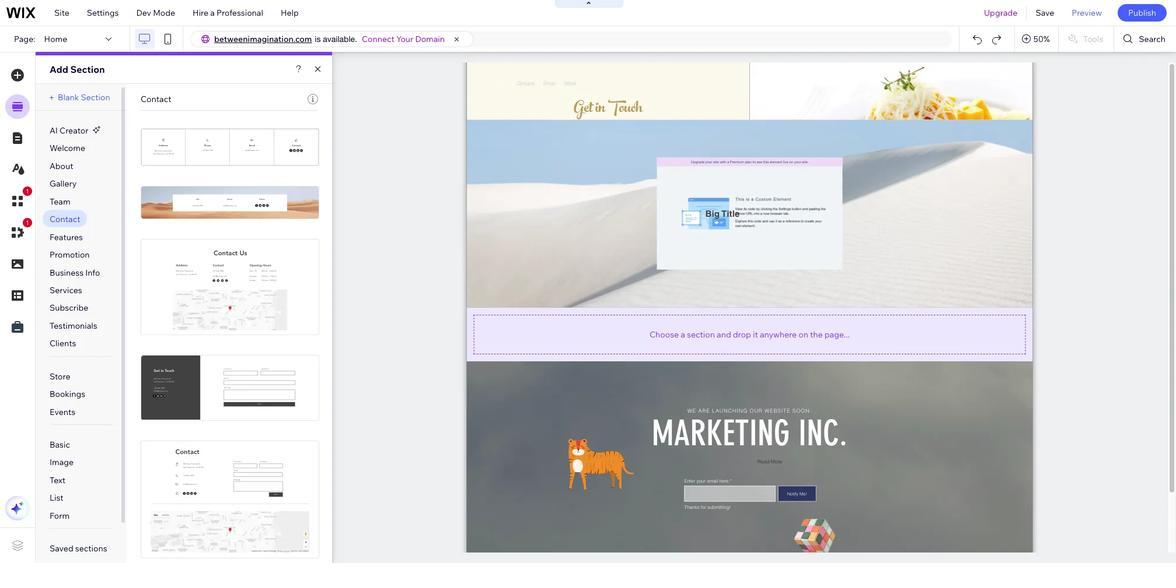 Task type: locate. For each thing, give the bounding box(es) containing it.
testimonials
[[50, 321, 97, 331]]

on
[[799, 330, 809, 340]]

mode
[[153, 8, 175, 18]]

0 vertical spatial section
[[70, 64, 105, 75]]

hire a professional
[[193, 8, 263, 18]]

1 vertical spatial 1 button
[[5, 218, 32, 245]]

it
[[753, 330, 758, 340]]

1 vertical spatial contact
[[50, 214, 80, 225]]

home
[[44, 34, 67, 44]]

saved sections
[[50, 544, 107, 555]]

a left the section
[[681, 330, 685, 340]]

blank
[[58, 92, 79, 103]]

2 1 from the top
[[26, 220, 29, 227]]

sections
[[75, 544, 107, 555]]

features
[[50, 232, 83, 243]]

events
[[50, 407, 75, 418]]

settings
[[87, 8, 119, 18]]

welcome
[[50, 143, 85, 154]]

professional
[[217, 8, 263, 18]]

search
[[1139, 34, 1166, 44]]

1 button left team
[[5, 187, 32, 214]]

0 vertical spatial 1 button
[[5, 187, 32, 214]]

promotion
[[50, 250, 90, 260]]

creator
[[60, 126, 88, 136]]

site
[[54, 8, 69, 18]]

publish button
[[1118, 4, 1167, 22]]

tools button
[[1059, 26, 1114, 52]]

a right hire
[[210, 8, 215, 18]]

0 vertical spatial a
[[210, 8, 215, 18]]

available.
[[323, 34, 357, 44]]

1
[[26, 188, 29, 195], [26, 220, 29, 227]]

0 vertical spatial contact
[[141, 94, 171, 104]]

1 vertical spatial section
[[81, 92, 110, 103]]

tools
[[1083, 34, 1104, 44]]

1 button
[[5, 187, 32, 214], [5, 218, 32, 245]]

1 vertical spatial a
[[681, 330, 685, 340]]

store
[[50, 372, 70, 382]]

section for add section
[[70, 64, 105, 75]]

form
[[50, 511, 70, 522]]

contact
[[141, 94, 171, 104], [50, 214, 80, 225]]

team
[[50, 197, 70, 207]]

1 1 from the top
[[26, 188, 29, 195]]

1 horizontal spatial a
[[681, 330, 685, 340]]

1 button left features
[[5, 218, 32, 245]]

the
[[810, 330, 823, 340]]

a
[[210, 8, 215, 18], [681, 330, 685, 340]]

0 vertical spatial 1
[[26, 188, 29, 195]]

0 horizontal spatial a
[[210, 8, 215, 18]]

1 1 button from the top
[[5, 187, 32, 214]]

save
[[1036, 8, 1055, 18]]

1 horizontal spatial contact
[[141, 94, 171, 104]]

clients
[[50, 339, 76, 349]]

section right blank at left top
[[81, 92, 110, 103]]

section
[[70, 64, 105, 75], [81, 92, 110, 103]]

add
[[50, 64, 68, 75]]

preview button
[[1063, 0, 1111, 26]]

choose
[[650, 330, 679, 340]]

connect
[[362, 34, 395, 44]]

section up blank section
[[70, 64, 105, 75]]

1 vertical spatial 1
[[26, 220, 29, 227]]

info
[[85, 268, 100, 278]]

and
[[717, 330, 731, 340]]



Task type: vqa. For each thing, say whether or not it's contained in the screenshot.
is available. Connect Your Domain
yes



Task type: describe. For each thing, give the bounding box(es) containing it.
2 1 button from the top
[[5, 218, 32, 245]]

hire
[[193, 8, 208, 18]]

bookings
[[50, 389, 85, 400]]

add section
[[50, 64, 105, 75]]

anywhere
[[760, 330, 797, 340]]

section
[[687, 330, 715, 340]]

50%
[[1034, 34, 1050, 44]]

about
[[50, 161, 73, 172]]

business
[[50, 268, 84, 278]]

page...
[[825, 330, 850, 340]]

subscribe
[[50, 303, 88, 314]]

preview
[[1072, 8, 1102, 18]]

ai creator
[[50, 126, 88, 136]]

drop
[[733, 330, 751, 340]]

gallery
[[50, 179, 77, 189]]

search button
[[1115, 26, 1176, 52]]

basic
[[50, 440, 70, 451]]

list
[[50, 493, 63, 504]]

text
[[50, 476, 65, 486]]

a for section
[[681, 330, 685, 340]]

dev
[[136, 8, 151, 18]]

blank section
[[58, 92, 110, 103]]

domain
[[415, 34, 445, 44]]

your
[[396, 34, 414, 44]]

image
[[50, 458, 74, 468]]

50% button
[[1015, 26, 1058, 52]]

is
[[315, 34, 321, 44]]

dev mode
[[136, 8, 175, 18]]

ai
[[50, 126, 58, 136]]

choose a section and drop it anywhere on the page...
[[650, 330, 850, 340]]

saved
[[50, 544, 73, 555]]

save button
[[1027, 0, 1063, 26]]

betweenimagination.com
[[214, 34, 312, 44]]

upgrade
[[984, 8, 1018, 18]]

a for professional
[[210, 8, 215, 18]]

help
[[281, 8, 299, 18]]

0 horizontal spatial contact
[[50, 214, 80, 225]]

section for blank section
[[81, 92, 110, 103]]

is available. connect your domain
[[315, 34, 445, 44]]

publish
[[1128, 8, 1156, 18]]

services
[[50, 285, 82, 296]]

business info
[[50, 268, 100, 278]]



